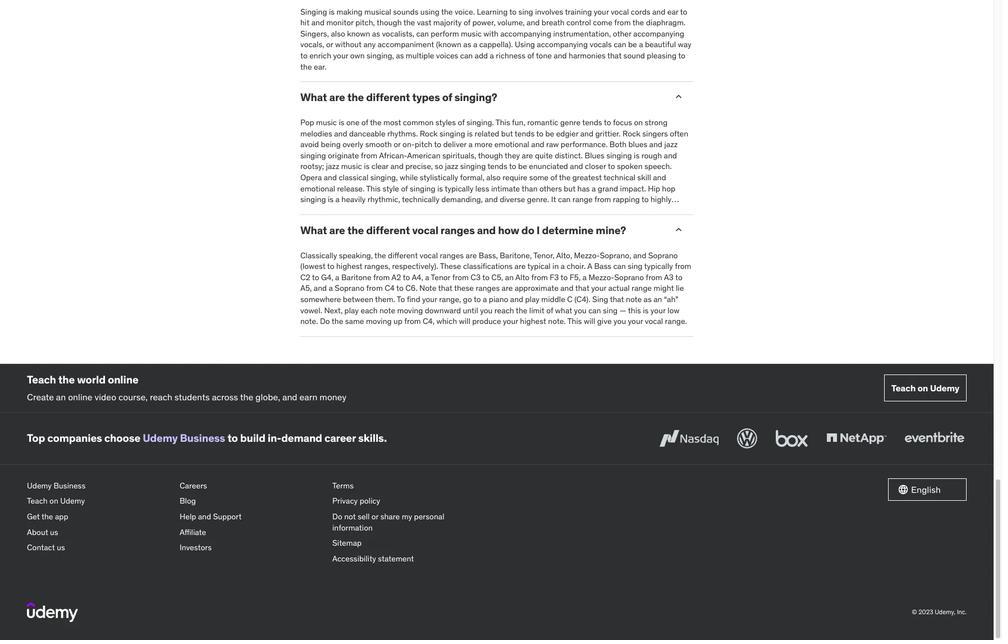Task type: describe. For each thing, give the bounding box(es) containing it.
is left clear in the top of the page
[[364, 161, 370, 172]]

and left 'how' at the top of the page
[[477, 223, 496, 237]]

1 horizontal spatial sing
[[603, 305, 618, 315]]

0 horizontal spatial style
[[383, 183, 399, 194]]

vast
[[417, 18, 432, 28]]

can down sing
[[589, 305, 601, 315]]

1 vertical spatial others
[[594, 205, 617, 216]]

2 horizontal spatial an
[[654, 294, 663, 304]]

instrumentation,
[[554, 29, 611, 39]]

classically speaking, the different vocal ranges are bass, baritone, tenor, alto, mezzo-soprano, and soprano (lowest to highest ranges, respectively). these classifications are typical in a choir. a bass can sing typically from c2 to g4, a baritone from a2 to a4, a tenor from c3 to c5, an alto from f3 to f5, a mezzo-soprano from a3 to a5, and a soprano from c4 to c6. note that these ranges are approximate and that your actual range might lie somewhere between them. to find your range, go to a piano and play middle c (c4). sing that note as an "ah" vowel. next, play each note moving downward until you reach the limit of what you can sing — this is your low note. do the same moving up from c4, which will produce your highest note. this will give you your vocal range.
[[301, 250, 692, 326]]

1 vertical spatial emotional
[[301, 183, 335, 194]]

1 vertical spatial udemy business link
[[27, 479, 171, 494]]

of down technically on the top left of page
[[428, 205, 435, 216]]

reach inside teach the world online create an online video course, reach students across the globe, and earn money
[[150, 391, 172, 403]]

0 vertical spatial udemy business link
[[143, 432, 225, 445]]

had
[[509, 205, 522, 216]]

2 horizontal spatial jazz
[[665, 139, 678, 150]]

2 will from the left
[[584, 316, 596, 326]]

are left bass, on the left top of the page
[[466, 250, 477, 260]]

0 horizontal spatial be
[[519, 161, 527, 172]]

your right produce
[[503, 316, 518, 326]]

to right go
[[474, 294, 481, 304]]

vowel.
[[301, 305, 322, 315]]

sing
[[593, 294, 609, 304]]

can left the add
[[461, 51, 473, 61]]

to right closer
[[608, 161, 615, 172]]

that up (c4).
[[576, 283, 590, 293]]

and up "c"
[[561, 283, 574, 293]]

typically inside pop music is one of the most common styles of singing. this fun, romantic genre tends to focus on strong melodies and danceable rhythms. rock singing is related but tends to be edgier and grittier. rock singers often avoid being overly smooth or on-pitch to deliver a more emotional and raw performance. both blues and jazz singing originate from african-american spirituals, though they are quite distinct. blues singing is rough and rootsy; jazz music is clear and precise, so jazz singing tends to be enunciated and closer to spoken speech. opera and classical singing, while stylistically formal, also require some of the greatest technical skill and emotional release. this style of singing is typically less intimate than others but has a grand impact. hip hop singing is a heavily rhythmic, technically demanding, and diverse genre. it can range from rapping to highly technical "runs," or fast successions of notes. this style has had a large influence on others like pop, funk, and blues.
[[445, 183, 474, 194]]

of inside classically speaking, the different vocal ranges are bass, baritone, tenor, alto, mezzo-soprano, and soprano (lowest to highest ranges, respectively). these classifications are typical in a choir. a bass can sing typically from c2 to g4, a baritone from a2 to a4, a tenor from c3 to c5, an alto from f3 to f5, a mezzo-soprano from a3 to a5, and a soprano from c4 to c6. note that these ranges are approximate and that your actual range might lie somewhere between them. to find your range, go to a piano and play middle c (c4). sing that note as an "ah" vowel. next, play each note moving downward until you reach the limit of what you can sing — this is your low note. do the same moving up from c4, which will produce your highest note. this will give you your vocal range.
[[547, 305, 554, 315]]

to down romantic
[[537, 128, 544, 139]]

can down vast
[[417, 29, 429, 39]]

range,
[[439, 294, 461, 304]]

actual
[[609, 283, 630, 293]]

1 note. from the left
[[301, 316, 318, 326]]

bass,
[[479, 250, 498, 260]]

0 vertical spatial others
[[540, 183, 562, 194]]

c
[[568, 294, 573, 304]]

and inside teach the world online create an online video course, reach students across the globe, and earn money
[[283, 391, 298, 403]]

to up volume,
[[510, 7, 517, 17]]

types
[[412, 91, 440, 104]]

and down "speech." at the right of page
[[653, 172, 667, 183]]

between
[[343, 294, 374, 304]]

richness
[[496, 51, 526, 61]]

originate
[[328, 150, 359, 161]]

an inside teach the world online create an online video course, reach students across the globe, and earn money
[[56, 391, 66, 403]]

that down "actual" at the right
[[610, 294, 624, 304]]

and up the performance. on the top right of the page
[[581, 128, 594, 139]]

baritone
[[341, 272, 372, 282]]

ranges for are
[[440, 250, 464, 260]]

musical
[[365, 7, 391, 17]]

personal
[[414, 512, 445, 522]]

do not sell or share my personal information button
[[333, 510, 476, 536]]

support
[[213, 512, 242, 522]]

0 horizontal spatial online
[[68, 391, 92, 403]]

do inside terms privacy policy do not sell or share my personal information sitemap accessibility statement
[[333, 512, 343, 522]]

do inside classically speaking, the different vocal ranges are bass, baritone, tenor, alto, mezzo-soprano, and soprano (lowest to highest ranges, respectively). these classifications are typical in a choir. a bass can sing typically from c2 to g4, a baritone from a2 to a4, a tenor from c3 to c5, an alto from f3 to f5, a mezzo-soprano from a3 to a5, and a soprano from c4 to c6. note that these ranges are approximate and that your actual range might lie somewhere between them. to find your range, go to a piano and play middle c (c4). sing that note as an "ah" vowel. next, play each note moving downward until you reach the limit of what you can sing — this is your low note. do the same moving up from c4, which will produce your highest note. this will give you your vocal range.
[[320, 316, 330, 326]]

world
[[77, 373, 106, 386]]

0 horizontal spatial but
[[502, 128, 513, 139]]

pitch,
[[356, 18, 375, 28]]

precise,
[[406, 161, 433, 172]]

the down next,
[[332, 316, 343, 326]]

accompanying up using
[[501, 29, 552, 39]]

genre.
[[527, 194, 550, 205]]

like
[[619, 205, 631, 216]]

choose
[[104, 432, 140, 445]]

intimate
[[491, 183, 520, 194]]

typically inside classically speaking, the different vocal ranges are bass, baritone, tenor, alto, mezzo-soprano, and soprano (lowest to highest ranges, respectively). these classifications are typical in a choir. a bass can sing typically from c2 to g4, a baritone from a2 to a4, a tenor from c3 to c5, an alto from f3 to f5, a mezzo-soprano from a3 to a5, and a soprano from c4 to c6. note that these ranges are approximate and that your actual range might lie somewhere between them. to find your range, go to a piano and play middle c (c4). sing that note as an "ah" vowel. next, play each note moving downward until you reach the limit of what you can sing — this is your low note. do the same moving up from c4, which will produce your highest note. this will give you your vocal range.
[[645, 261, 673, 271]]

classically
[[301, 250, 337, 260]]

rhythmic,
[[368, 194, 400, 205]]

accompanying up tone
[[537, 40, 588, 50]]

the down the sounds
[[404, 18, 415, 28]]

the down "runs,"
[[348, 223, 364, 237]]

and down african-
[[391, 161, 404, 172]]

are up alto
[[515, 261, 526, 271]]

1 vertical spatial style
[[476, 205, 493, 216]]

of down while
[[401, 183, 408, 194]]

1 horizontal spatial business
[[180, 432, 225, 445]]

or left "on-"
[[394, 139, 401, 150]]

can down the soprano,
[[614, 261, 626, 271]]

also inside singing is making musical sounds using the voice. learning to sing involves training your vocal cords and ear to hit and monitor pitch, though the vast majority of power, volume, and breath control come from the diaphragm. singers, also known as vocalists, can perform music with accompanying instrumentation, other accompanying vocals, or without any accompaniment (known as a cappella). using accompanying vocals can be a beautiful way to enrich your own singing, as multiple voices can add a richness of tone and harmonies that sound pleasing to the ear.
[[331, 29, 345, 39]]

statement
[[378, 554, 414, 564]]

range.
[[665, 316, 688, 326]]

is down blues
[[634, 150, 640, 161]]

teach the world online create an online video course, reach students across the globe, and earn money
[[27, 373, 347, 403]]

and up being
[[334, 128, 347, 139]]

ear
[[668, 7, 679, 17]]

different for and
[[366, 223, 410, 237]]

(c4).
[[575, 294, 591, 304]]

until
[[463, 305, 479, 315]]

to down vocals,
[[301, 51, 308, 61]]

from up 'these'
[[453, 272, 469, 282]]

focus
[[613, 117, 633, 128]]

i
[[537, 223, 540, 237]]

can down other
[[614, 40, 627, 50]]

though inside singing is making musical sounds using the voice. learning to sing involves training your vocal cords and ear to hit and monitor pitch, though the vast majority of power, volume, and breath control come from the diaphragm. singers, also known as vocalists, can perform music with accompanying instrumentation, other accompanying vocals, or without any accompaniment (known as a cappella). using accompanying vocals can be a beautiful way to enrich your own singing, as multiple voices can add a richness of tone and harmonies that sound pleasing to the ear.
[[377, 18, 402, 28]]

to right c3
[[483, 272, 490, 282]]

business inside udemy business teach on udemy get the app about us contact us
[[54, 481, 86, 491]]

2 vertical spatial soprano
[[335, 283, 365, 293]]

1 rock from the left
[[420, 128, 438, 139]]

from right up
[[405, 316, 421, 326]]

diaphragm.
[[646, 18, 686, 28]]

while
[[400, 172, 418, 183]]

1 horizontal spatial has
[[578, 183, 590, 194]]

distinct.
[[555, 150, 583, 161]]

0 vertical spatial mezzo-
[[574, 250, 600, 260]]

small image for what are the different vocal ranges and how do i determine mine?
[[674, 224, 685, 235]]

vocalists,
[[382, 29, 415, 39]]

is inside singing is making musical sounds using the voice. learning to sing involves training your vocal cords and ear to hit and monitor pitch, though the vast majority of power, volume, and breath control come from the diaphragm. singers, also known as vocalists, can perform music with accompanying instrumentation, other accompanying vocals, or without any accompaniment (known as a cappella). using accompanying vocals can be a beautiful way to enrich your own singing, as multiple voices can add a richness of tone and harmonies that sound pleasing to the ear.
[[329, 7, 335, 17]]

a right had at right top
[[524, 205, 528, 216]]

singing down both
[[607, 150, 632, 161]]

and down involves
[[527, 18, 540, 28]]

piano
[[489, 294, 509, 304]]

a down g4,
[[329, 283, 333, 293]]

teach for on
[[892, 382, 916, 394]]

1 vertical spatial tends
[[515, 128, 535, 139]]

stylistically
[[420, 172, 458, 183]]

of right styles
[[458, 117, 465, 128]]

and up quite
[[532, 139, 545, 150]]

udemy image
[[27, 603, 78, 622]]

1 vertical spatial but
[[564, 183, 576, 194]]

udemy up app
[[60, 496, 85, 506]]

to right the c2
[[312, 272, 319, 282]]

and right funk,
[[669, 205, 683, 216]]

help
[[180, 512, 196, 522]]

0 horizontal spatial has
[[494, 205, 507, 216]]

0 horizontal spatial jazz
[[326, 161, 339, 172]]

singing up rootsy;
[[301, 150, 326, 161]]

vocal down successions
[[412, 223, 439, 237]]

this down 'demanding,' in the top left of the page
[[460, 205, 474, 216]]

build
[[240, 432, 266, 445]]

udemy right choose
[[143, 432, 178, 445]]

a right the add
[[490, 51, 494, 61]]

1 horizontal spatial online
[[108, 373, 139, 386]]

vocal up respectively).
[[420, 250, 438, 260]]

a up sound
[[639, 40, 644, 50]]

perform
[[431, 29, 459, 39]]

to right ear
[[681, 7, 688, 17]]

about us link
[[27, 525, 171, 541]]

ranges for and
[[441, 223, 475, 237]]

rapping
[[613, 194, 640, 205]]

0 vertical spatial an
[[505, 272, 514, 282]]

from up 'might' at the top right
[[646, 272, 663, 282]]

of down voice.
[[464, 18, 471, 28]]

vocals,
[[301, 40, 324, 50]]

singing up formal,
[[460, 161, 486, 172]]

blues
[[629, 139, 648, 150]]

are up piano
[[502, 283, 513, 293]]

2 horizontal spatial you
[[614, 316, 626, 326]]

on inside udemy business teach on udemy get the app about us contact us
[[49, 496, 58, 506]]

what for what are the different types of singing?
[[301, 91, 327, 104]]

pleasing
[[647, 51, 677, 61]]

involves
[[535, 7, 564, 17]]

2 horizontal spatial sing
[[628, 261, 643, 271]]

c3
[[471, 272, 481, 282]]

a down greatest
[[592, 183, 596, 194]]

investors link
[[180, 541, 324, 556]]

greatest
[[573, 172, 602, 183]]

1 vertical spatial be
[[546, 128, 555, 139]]

using
[[421, 7, 440, 17]]

on-
[[403, 139, 415, 150]]

video
[[95, 391, 116, 403]]

and up singers,
[[312, 18, 325, 28]]

skills.
[[358, 432, 387, 445]]

udemy business teach on udemy get the app about us contact us
[[27, 481, 86, 553]]

some
[[530, 172, 549, 183]]

a right the in
[[561, 261, 565, 271]]

to down they
[[509, 161, 517, 172]]

pop
[[301, 117, 314, 128]]

the up one
[[348, 91, 364, 104]]

0 horizontal spatial tends
[[488, 161, 508, 172]]

0 vertical spatial emotional
[[495, 139, 530, 150]]

1 horizontal spatial you
[[574, 305, 587, 315]]

0 vertical spatial moving
[[397, 305, 423, 315]]

inc.
[[958, 608, 967, 616]]

the left globe,
[[240, 391, 253, 403]]

this inside classically speaking, the different vocal ranges are bass, baritone, tenor, alto, mezzo-soprano, and soprano (lowest to highest ranges, respectively). these classifications are typical in a choir. a bass can sing typically from c2 to g4, a baritone from a2 to a4, a tenor from c3 to c5, an alto from f3 to f5, a mezzo-soprano from a3 to a5, and a soprano from c4 to c6. note that these ranges are approximate and that your actual range might lie somewhere between them. to find your range, go to a piano and play middle c (c4). sing that note as an "ah" vowel. next, play each note moving downward until you reach the limit of what you can sing — this is your low note. do the same moving up from c4, which will produce your highest note. this will give you your vocal range.
[[568, 316, 582, 326]]

notes.
[[436, 205, 458, 216]]

your down the note
[[422, 294, 437, 304]]

volkswagen image
[[735, 426, 760, 451]]

from up lie
[[675, 261, 692, 271]]

from inside singing is making musical sounds using the voice. learning to sing involves training your vocal cords and ear to hit and monitor pitch, though the vast majority of power, volume, and breath control come from the diaphragm. singers, also known as vocalists, can perform music with accompanying instrumentation, other accompanying vocals, or without any accompaniment (known as a cappella). using accompanying vocals can be a beautiful way to enrich your own singing, as multiple voices can add a richness of tone and harmonies that sound pleasing to the ear.
[[615, 18, 631, 28]]

singing?
[[455, 91, 498, 104]]

f3
[[550, 272, 559, 282]]

box image
[[774, 426, 811, 451]]

1 horizontal spatial jazz
[[445, 161, 459, 172]]

from down typical
[[532, 272, 548, 282]]

2 rock from the left
[[623, 128, 641, 139]]

come
[[593, 18, 613, 28]]

and right the soprano,
[[634, 250, 647, 260]]

accompanying up the beautiful
[[634, 29, 685, 39]]

a right "f5,"
[[583, 272, 587, 282]]

successions
[[383, 205, 426, 216]]

though inside pop music is one of the most common styles of singing. this fun, romantic genre tends to focus on strong melodies and danceable rhythms. rock singing is related but tends to be edgier and grittier. rock singers often avoid being overly smooth or on-pitch to deliver a more emotional and raw performance. both blues and jazz singing originate from african-american spirituals, though they are quite distinct. blues singing is rough and rootsy; jazz music is clear and precise, so jazz singing tends to be enunciated and closer to spoken speech. opera and classical singing, while stylistically formal, also require some of the greatest technical skill and emotional release. this style of singing is typically less intimate than others but has a grand impact. hip hop singing is a heavily rhythmic, technically demanding, and diverse genre. it can range from rapping to highly technical "runs," or fast successions of notes. this style has had a large influence on others like pop, funk, and blues.
[[478, 150, 503, 161]]

2 vertical spatial ranges
[[476, 283, 500, 293]]

middle
[[542, 294, 566, 304]]

hop
[[663, 183, 676, 194]]

respectively).
[[392, 261, 439, 271]]

eventbrite image
[[903, 426, 967, 451]]

of right types
[[443, 91, 453, 104]]

a
[[588, 261, 593, 271]]

reach inside classically speaking, the different vocal ranges are bass, baritone, tenor, alto, mezzo-soprano, and soprano (lowest to highest ranges, respectively). these classifications are typical in a choir. a bass can sing typically from c2 to g4, a baritone from a2 to a4, a tenor from c3 to c5, an alto from f3 to f5, a mezzo-soprano from a3 to a5, and a soprano from c4 to c6. note that these ranges are approximate and that your actual range might lie somewhere between them. to find your range, go to a piano and play middle c (c4). sing that note as an "ah" vowel. next, play each note moving downward until you reach the limit of what you can sing — this is your low note. do the same moving up from c4, which will produce your highest note. this will give you your vocal range.
[[495, 305, 514, 315]]

this up rhythmic,
[[366, 183, 381, 194]]

the left the limit
[[516, 305, 528, 315]]

small image
[[898, 484, 909, 495]]

and up somewhere
[[314, 283, 327, 293]]

fast
[[368, 205, 381, 216]]

a right g4,
[[335, 272, 340, 282]]

udemy up get
[[27, 481, 52, 491]]

each
[[361, 305, 378, 315]]

your down this
[[628, 316, 643, 326]]

a up the add
[[473, 40, 478, 50]]

1 horizontal spatial technical
[[604, 172, 636, 183]]

vocal left range.
[[645, 316, 664, 326]]

formal,
[[460, 172, 485, 183]]

to down way
[[679, 51, 686, 61]]

limit
[[530, 305, 545, 315]]

1 vertical spatial highest
[[520, 316, 547, 326]]

are inside pop music is one of the most common styles of singing. this fun, romantic genre tends to focus on strong melodies and danceable rhythms. rock singing is related but tends to be edgier and grittier. rock singers often avoid being overly smooth or on-pitch to deliver a more emotional and raw performance. both blues and jazz singing originate from african-american spirituals, though they are quite distinct. blues singing is rough and rootsy; jazz music is clear and precise, so jazz singing tends to be enunciated and closer to spoken speech. opera and classical singing, while stylistically formal, also require some of the greatest technical skill and emotional release. this style of singing is typically less intimate than others but has a grand impact. hip hop singing is a heavily rhythmic, technically demanding, and diverse genre. it can range from rapping to highly technical "runs," or fast successions of notes. this style has had a large influence on others like pop, funk, and blues.
[[522, 150, 533, 161]]

blues
[[585, 150, 605, 161]]

to right a3
[[676, 272, 683, 282]]

from down ranges,
[[374, 272, 390, 282]]

as up any
[[372, 29, 380, 39]]

from down the smooth
[[361, 150, 378, 161]]

music inside singing is making musical sounds using the voice. learning to sing involves training your vocal cords and ear to hit and monitor pitch, though the vast majority of power, volume, and breath control come from the diaphragm. singers, also known as vocalists, can perform music with accompanying instrumentation, other accompanying vocals, or without any accompaniment (known as a cappella). using accompanying vocals can be a beautiful way to enrich your own singing, as multiple voices can add a richness of tone and harmonies that sound pleasing to the ear.
[[461, 29, 482, 39]]

my
[[402, 512, 412, 522]]

1 vertical spatial soprano
[[615, 272, 644, 282]]

0 vertical spatial soprano
[[649, 250, 678, 260]]

grand
[[598, 183, 619, 194]]

teach for the
[[27, 373, 56, 386]]

1 vertical spatial moving
[[366, 316, 392, 326]]



Task type: vqa. For each thing, say whether or not it's contained in the screenshot.
account
no



Task type: locate. For each thing, give the bounding box(es) containing it.
being
[[321, 139, 341, 150]]

course,
[[119, 391, 148, 403]]

of down using
[[528, 51, 535, 61]]

note. down what
[[548, 316, 566, 326]]

1 horizontal spatial also
[[487, 172, 501, 183]]

your left "low"
[[651, 305, 666, 315]]

also inside pop music is one of the most common styles of singing. this fun, romantic genre tends to focus on strong melodies and danceable rhythms. rock singing is related but tends to be edgier and grittier. rock singers often avoid being overly smooth or on-pitch to deliver a more emotional and raw performance. both blues and jazz singing originate from african-american spirituals, though they are quite distinct. blues singing is rough and rootsy; jazz music is clear and precise, so jazz singing tends to be enunciated and closer to spoken speech. opera and classical singing, while stylistically formal, also require some of the greatest technical skill and emotional release. this style of singing is typically less intimate than others but has a grand impact. hip hop singing is a heavily rhythmic, technically demanding, and diverse genre. it can range from rapping to highly technical "runs," or fast successions of notes. this style has had a large influence on others like pop, funk, and blues.
[[487, 172, 501, 183]]

1 vertical spatial typically
[[645, 261, 673, 271]]

udemy business link down students
[[143, 432, 225, 445]]

career
[[325, 432, 356, 445]]

0 vertical spatial reach
[[495, 305, 514, 315]]

or right sell
[[372, 512, 379, 522]]

1 vertical spatial reach
[[150, 391, 172, 403]]

0 vertical spatial do
[[320, 316, 330, 326]]

small image
[[674, 91, 685, 102], [674, 224, 685, 235]]

vocal inside singing is making musical sounds using the voice. learning to sing involves training your vocal cords and ear to hit and monitor pitch, though the vast majority of power, volume, and breath control come from the diaphragm. singers, also known as vocalists, can perform music with accompanying instrumentation, other accompanying vocals, or without any accompaniment (known as a cappella). using accompanying vocals can be a beautiful way to enrich your own singing, as multiple voices can add a richness of tone and harmonies that sound pleasing to the ear.
[[611, 7, 629, 17]]

0 vertical spatial highest
[[336, 261, 363, 271]]

0 vertical spatial note
[[626, 294, 642, 304]]

with
[[484, 29, 499, 39]]

1 vertical spatial what
[[301, 223, 327, 237]]

own
[[350, 51, 365, 61]]

share
[[381, 512, 400, 522]]

singing, down any
[[367, 51, 394, 61]]

0 vertical spatial typically
[[445, 183, 474, 194]]

raw
[[547, 139, 559, 150]]

the inside udemy business teach on udemy get the app about us contact us
[[42, 512, 53, 522]]

a3
[[664, 272, 674, 282]]

0 horizontal spatial will
[[459, 316, 471, 326]]

range left 'might' at the top right
[[632, 283, 652, 293]]

different up most
[[366, 91, 410, 104]]

tends
[[583, 117, 603, 128], [515, 128, 535, 139], [488, 161, 508, 172]]

and inside careers blog help and support affiliate investors
[[198, 512, 211, 522]]

singing is making musical sounds using the voice. learning to sing involves training your vocal cords and ear to hit and monitor pitch, though the vast majority of power, volume, and breath control come from the diaphragm. singers, also known as vocalists, can perform music with accompanying instrumentation, other accompanying vocals, or without any accompaniment (known as a cappella). using accompanying vocals can be a beautiful way to enrich your own singing, as multiple voices can add a richness of tone and harmonies that sound pleasing to the ear.
[[301, 7, 692, 72]]

you down —
[[614, 316, 626, 326]]

0 horizontal spatial music
[[316, 117, 337, 128]]

1 horizontal spatial moving
[[397, 305, 423, 315]]

0 vertical spatial different
[[366, 91, 410, 104]]

teach inside teach the world online create an online video course, reach students across the globe, and earn money
[[27, 373, 56, 386]]

performance.
[[561, 139, 608, 150]]

1 vertical spatial an
[[654, 294, 663, 304]]

online up course,
[[108, 373, 139, 386]]

2 vertical spatial sing
[[603, 305, 618, 315]]

singing up technically on the top left of page
[[410, 183, 436, 194]]

jazz down the originate
[[326, 161, 339, 172]]

terms
[[333, 481, 354, 491]]

from left the c4
[[367, 283, 383, 293]]

and down singers
[[650, 139, 663, 150]]

1 vertical spatial singing,
[[371, 172, 398, 183]]

is left one
[[339, 117, 345, 128]]

also down monitor
[[331, 29, 345, 39]]

0 horizontal spatial typically
[[445, 183, 474, 194]]

1 horizontal spatial emotional
[[495, 139, 530, 150]]

this down what
[[568, 316, 582, 326]]

voices
[[436, 51, 459, 61]]

be inside singing is making musical sounds using the voice. learning to sing involves training your vocal cords and ear to hit and monitor pitch, though the vast majority of power, volume, and breath control come from the diaphragm. singers, also known as vocalists, can perform music with accompanying instrumentation, other accompanying vocals, or without any accompaniment (known as a cappella). using accompanying vocals can be a beautiful way to enrich your own singing, as multiple voices can add a richness of tone and harmonies that sound pleasing to the ear.
[[629, 40, 637, 50]]

1 horizontal spatial highest
[[520, 316, 547, 326]]

1 horizontal spatial teach on udemy link
[[885, 375, 967, 402]]

us right about
[[50, 527, 58, 537]]

mezzo- down bass
[[589, 272, 615, 282]]

across
[[212, 391, 238, 403]]

sing up 'give'
[[603, 305, 618, 315]]

1 what from the top
[[301, 91, 327, 104]]

and down less
[[485, 194, 498, 205]]

1 horizontal spatial be
[[546, 128, 555, 139]]

they
[[505, 150, 520, 161]]

moving
[[397, 305, 423, 315], [366, 316, 392, 326]]

0 vertical spatial has
[[578, 183, 590, 194]]

is inside classically speaking, the different vocal ranges are bass, baritone, tenor, alto, mezzo-soprano, and soprano (lowest to highest ranges, respectively). these classifications are typical in a choir. a bass can sing typically from c2 to g4, a baritone from a2 to a4, a tenor from c3 to c5, an alto from f3 to f5, a mezzo-soprano from a3 to a5, and a soprano from c4 to c6. note that these ranges are approximate and that your actual range might lie somewhere between them. to find your range, go to a piano and play middle c (c4). sing that note as an "ah" vowel. next, play each note moving downward until you reach the limit of what you can sing — this is your low note. do the same moving up from c4, which will produce your highest note. this will give you your vocal range.
[[643, 305, 649, 315]]

nasdaq image
[[657, 426, 722, 451]]

globe,
[[256, 391, 280, 403]]

1 vertical spatial mezzo-
[[589, 272, 615, 282]]

enrich
[[310, 51, 332, 61]]

2 vertical spatial different
[[388, 250, 418, 260]]

style up what are the different vocal ranges and how do i determine mine? dropdown button
[[476, 205, 493, 216]]

"ah"
[[664, 294, 679, 304]]

is left heavily
[[328, 194, 334, 205]]

alto
[[516, 272, 530, 282]]

or inside singing is making musical sounds using the voice. learning to sing involves training your vocal cords and ear to hit and monitor pitch, though the vast majority of power, volume, and breath control come from the diaphragm. singers, also known as vocalists, can perform music with accompanying instrumentation, other accompanying vocals, or without any accompaniment (known as a cappella). using accompanying vocals can be a beautiful way to enrich your own singing, as multiple voices can add a richness of tone and harmonies that sound pleasing to the ear.
[[326, 40, 333, 50]]

different for singing?
[[366, 91, 410, 104]]

same
[[345, 316, 364, 326]]

0 horizontal spatial you
[[480, 305, 493, 315]]

or
[[326, 40, 333, 50], [394, 139, 401, 150], [359, 205, 366, 216], [372, 512, 379, 522]]

1 vertical spatial us
[[57, 543, 65, 553]]

netapp image
[[825, 426, 889, 451]]

investors
[[180, 543, 212, 553]]

on inside teach on udemy link
[[918, 382, 929, 394]]

do
[[522, 223, 535, 237]]

0 vertical spatial tends
[[583, 117, 603, 128]]

can inside pop music is one of the most common styles of singing. this fun, romantic genre tends to focus on strong melodies and danceable rhythms. rock singing is related but tends to be edgier and grittier. rock singers often avoid being overly smooth or on-pitch to deliver a more emotional and raw performance. both blues and jazz singing originate from african-american spirituals, though they are quite distinct. blues singing is rough and rootsy; jazz music is clear and precise, so jazz singing tends to be enunciated and closer to spoken speech. opera and classical singing, while stylistically formal, also require some of the greatest technical skill and emotional release. this style of singing is typically less intimate than others but has a grand impact. hip hop singing is a heavily rhythmic, technically demanding, and diverse genre. it can range from rapping to highly technical "runs," or fast successions of notes. this style has had a large influence on others like pop, funk, and blues.
[[558, 194, 571, 205]]

1 horizontal spatial will
[[584, 316, 596, 326]]

policy
[[360, 496, 380, 506]]

hip
[[648, 183, 661, 194]]

0 horizontal spatial technical
[[301, 205, 332, 216]]

singing, inside pop music is one of the most common styles of singing. this fun, romantic genre tends to focus on strong melodies and danceable rhythms. rock singing is related but tends to be edgier and grittier. rock singers often avoid being overly smooth or on-pitch to deliver a more emotional and raw performance. both blues and jazz singing originate from african-american spirituals, though they are quite distinct. blues singing is rough and rootsy; jazz music is clear and precise, so jazz singing tends to be enunciated and closer to spoken speech. opera and classical singing, while stylistically formal, also require some of the greatest technical skill and emotional release. this style of singing is typically less intimate than others but has a grand impact. hip hop singing is a heavily rhythmic, technically demanding, and diverse genre. it can range from rapping to highly technical "runs," or fast successions of notes. this style has had a large influence on others like pop, funk, and blues.
[[371, 172, 398, 183]]

so
[[435, 161, 443, 172]]

1 horizontal spatial music
[[341, 161, 362, 172]]

you up produce
[[480, 305, 493, 315]]

reach
[[495, 305, 514, 315], [150, 391, 172, 403]]

different down the "fast"
[[366, 223, 410, 237]]

edgier
[[557, 128, 579, 139]]

0 horizontal spatial an
[[56, 391, 66, 403]]

and down distinct. at the right top
[[570, 161, 584, 172]]

top companies choose udemy business to build in-demand career skills.
[[27, 432, 387, 445]]

teach on udemy link up about us link
[[27, 494, 171, 510]]

what up pop
[[301, 91, 327, 104]]

as down accompaniment at the left top of the page
[[396, 51, 404, 61]]

and
[[653, 7, 666, 17], [312, 18, 325, 28], [527, 18, 540, 28], [554, 51, 567, 61], [334, 128, 347, 139], [581, 128, 594, 139], [532, 139, 545, 150], [650, 139, 663, 150], [664, 150, 677, 161], [391, 161, 404, 172], [570, 161, 584, 172], [324, 172, 337, 183], [653, 172, 667, 183], [485, 194, 498, 205], [669, 205, 683, 216], [477, 223, 496, 237], [634, 250, 647, 260], [314, 283, 327, 293], [561, 283, 574, 293], [511, 294, 524, 304], [283, 391, 298, 403], [198, 512, 211, 522]]

0 vertical spatial technical
[[604, 172, 636, 183]]

music down power,
[[461, 29, 482, 39]]

has down greatest
[[578, 183, 590, 194]]

and up "speech." at the right of page
[[664, 150, 677, 161]]

0 vertical spatial but
[[502, 128, 513, 139]]

and left earn
[[283, 391, 298, 403]]

can right it
[[558, 194, 571, 205]]

of up danceable on the top of the page
[[362, 117, 368, 128]]

and right help
[[198, 512, 211, 522]]

the left ear. at the top left of the page
[[301, 62, 312, 72]]

1 vertical spatial sing
[[628, 261, 643, 271]]

business
[[180, 432, 225, 445], [54, 481, 86, 491]]

your up the come
[[594, 7, 609, 17]]

1 vertical spatial also
[[487, 172, 501, 183]]

0 horizontal spatial emotional
[[301, 183, 335, 194]]

2 horizontal spatial tends
[[583, 117, 603, 128]]

emotional down "opera" at the left of the page
[[301, 183, 335, 194]]

skill
[[638, 172, 652, 183]]

to right the c4
[[397, 283, 404, 293]]

1 vertical spatial do
[[333, 512, 343, 522]]

highest down "speaking,"
[[336, 261, 363, 271]]

majority
[[434, 18, 462, 28]]

the up danceable on the top of the page
[[370, 117, 382, 128]]

as right (known at the left
[[464, 40, 472, 50]]

small image for what are the different types of singing?
[[674, 91, 685, 102]]

2 small image from the top
[[674, 224, 685, 235]]

the up majority
[[442, 7, 453, 17]]

or left the "fast"
[[359, 205, 366, 216]]

avoid
[[301, 139, 319, 150]]

0 vertical spatial play
[[526, 294, 540, 304]]

1 horizontal spatial note.
[[548, 316, 566, 326]]

terms link
[[333, 479, 476, 494]]

mine?
[[596, 223, 626, 237]]

be up sound
[[629, 40, 637, 50]]

a up "runs,"
[[336, 194, 340, 205]]

udemy business link up the get the app link on the bottom
[[27, 479, 171, 494]]

0 horizontal spatial play
[[345, 305, 359, 315]]

a right a4,
[[425, 272, 430, 282]]

business down students
[[180, 432, 225, 445]]

of down middle
[[547, 305, 554, 315]]

low
[[668, 305, 680, 315]]

range inside classically speaking, the different vocal ranges are bass, baritone, tenor, alto, mezzo-soprano, and soprano (lowest to highest ranges, respectively). these classifications are typical in a choir. a bass can sing typically from c2 to g4, a baritone from a2 to a4, a tenor from c3 to c5, an alto from f3 to f5, a mezzo-soprano from a3 to a5, and a soprano from c4 to c6. note that these ranges are approximate and that your actual range might lie somewhere between them. to find your range, go to a piano and play middle c (c4). sing that note as an "ah" vowel. next, play each note moving downward until you reach the limit of what you can sing — this is your low note. do the same moving up from c4, which will produce your highest note. this will give you your vocal range.
[[632, 283, 652, 293]]

1 vertical spatial small image
[[674, 224, 685, 235]]

to
[[397, 294, 405, 304]]

highest down the limit
[[520, 316, 547, 326]]

0 vertical spatial music
[[461, 29, 482, 39]]

2 note. from the left
[[548, 316, 566, 326]]

privacy
[[333, 496, 358, 506]]

small image down hop at the top
[[674, 224, 685, 235]]

quite
[[535, 150, 553, 161]]

give
[[598, 316, 612, 326]]

1 vertical spatial online
[[68, 391, 92, 403]]

1 vertical spatial music
[[316, 117, 337, 128]]

1 horizontal spatial an
[[505, 272, 514, 282]]

0 horizontal spatial rock
[[420, 128, 438, 139]]

1 horizontal spatial tends
[[515, 128, 535, 139]]

tenor,
[[534, 250, 555, 260]]

cappella).
[[480, 40, 513, 50]]

speaking,
[[339, 250, 373, 260]]

2 horizontal spatial soprano
[[649, 250, 678, 260]]

2 what from the top
[[301, 223, 327, 237]]

2 horizontal spatial music
[[461, 29, 482, 39]]

the right get
[[42, 512, 53, 522]]

play up same
[[345, 305, 359, 315]]

0 vertical spatial small image
[[674, 91, 685, 102]]

1 horizontal spatial range
[[632, 283, 652, 293]]

singing
[[301, 7, 327, 17]]

related
[[475, 128, 500, 139]]

clear
[[372, 161, 389, 172]]

0 horizontal spatial soprano
[[335, 283, 365, 293]]

sound
[[624, 51, 645, 61]]

baritone,
[[500, 250, 532, 260]]

ranges
[[441, 223, 475, 237], [440, 250, 464, 260], [476, 283, 500, 293]]

other
[[613, 29, 632, 39]]

0 vertical spatial though
[[377, 18, 402, 28]]

spoken
[[617, 161, 643, 172]]

them.
[[375, 294, 395, 304]]

different up respectively).
[[388, 250, 418, 260]]

different inside classically speaking, the different vocal ranges are bass, baritone, tenor, alto, mezzo-soprano, and soprano (lowest to highest ranges, respectively). these classifications are typical in a choir. a bass can sing typically from c2 to g4, a baritone from a2 to a4, a tenor from c3 to c5, an alto from f3 to f5, a mezzo-soprano from a3 to a5, and a soprano from c4 to c6. note that these ranges are approximate and that your actual range might lie somewhere between them. to find your range, go to a piano and play middle c (c4). sing that note as an "ah" vowel. next, play each note moving downward until you reach the limit of what you can sing — this is your low note. do the same moving up from c4, which will produce your highest note. this will give you your vocal range.
[[388, 250, 418, 260]]

1 horizontal spatial rock
[[623, 128, 641, 139]]

demanding,
[[442, 194, 483, 205]]

to up g4,
[[327, 261, 335, 271]]

help and support link
[[180, 510, 324, 525]]

sing inside singing is making musical sounds using the voice. learning to sing involves training your vocal cords and ear to hit and monitor pitch, though the vast majority of power, volume, and breath control come from the diaphragm. singers, also known as vocalists, can perform music with accompanying instrumentation, other accompanying vocals, or without any accompaniment (known as a cappella). using accompanying vocals can be a beautiful way to enrich your own singing, as multiple voices can add a richness of tone and harmonies that sound pleasing to the ear.
[[519, 7, 534, 17]]

teach inside udemy business teach on udemy get the app about us contact us
[[27, 496, 48, 506]]

0 vertical spatial sing
[[519, 7, 534, 17]]

to up the "pop,"
[[642, 194, 649, 205]]

add
[[475, 51, 488, 61]]

though down more
[[478, 150, 503, 161]]

0 vertical spatial business
[[180, 432, 225, 445]]

1 horizontal spatial do
[[333, 512, 343, 522]]

to left build
[[228, 432, 238, 445]]

is down stylistically
[[438, 183, 443, 194]]

this
[[496, 117, 510, 128], [366, 183, 381, 194], [460, 205, 474, 216], [568, 316, 582, 326]]

opera
[[301, 172, 322, 183]]

tenor
[[431, 272, 451, 282]]

demand
[[281, 432, 322, 445]]

range inside pop music is one of the most common styles of singing. this fun, romantic genre tends to focus on strong melodies and danceable rhythms. rock singing is related but tends to be edgier and grittier. rock singers often avoid being overly smooth or on-pitch to deliver a more emotional and raw performance. both blues and jazz singing originate from african-american spirituals, though they are quite distinct. blues singing is rough and rootsy; jazz music is clear and precise, so jazz singing tends to be enunciated and closer to spoken speech. opera and classical singing, while stylistically formal, also require some of the greatest technical skill and emotional release. this style of singing is typically less intimate than others but has a grand impact. hip hop singing is a heavily rhythmic, technically demanding, and diverse genre. it can range from rapping to highly technical "runs," or fast successions of notes. this style has had a large influence on others like pop, funk, and blues.
[[573, 194, 593, 205]]

0 horizontal spatial also
[[331, 29, 345, 39]]

often
[[670, 128, 689, 139]]

are down "runs,"
[[330, 223, 345, 237]]

0 horizontal spatial note
[[380, 305, 396, 315]]

less
[[476, 183, 490, 194]]

1 vertical spatial play
[[345, 305, 359, 315]]

as
[[372, 29, 380, 39], [464, 40, 472, 50], [396, 51, 404, 61], [644, 294, 652, 304]]

from up other
[[615, 18, 631, 28]]

american
[[407, 150, 441, 161]]

0 horizontal spatial teach on udemy link
[[27, 494, 171, 510]]

enunciated
[[529, 161, 568, 172]]

2 vertical spatial tends
[[488, 161, 508, 172]]

grittier.
[[596, 128, 621, 139]]

but down greatest
[[564, 183, 576, 194]]

singing, inside singing is making musical sounds using the voice. learning to sing involves training your vocal cords and ear to hit and monitor pitch, though the vast majority of power, volume, and breath control come from the diaphragm. singers, also known as vocalists, can perform music with accompanying instrumentation, other accompanying vocals, or without any accompaniment (known as a cappella). using accompanying vocals can be a beautiful way to enrich your own singing, as multiple voices can add a richness of tone and harmonies that sound pleasing to the ear.
[[367, 51, 394, 61]]

1 small image from the top
[[674, 91, 685, 102]]

your up sing
[[592, 283, 607, 293]]

closer
[[585, 161, 607, 172]]

1 horizontal spatial reach
[[495, 305, 514, 315]]

soprano up a3
[[649, 250, 678, 260]]

as inside classically speaking, the different vocal ranges are bass, baritone, tenor, alto, mezzo-soprano, and soprano (lowest to highest ranges, respectively). these classifications are typical in a choir. a bass can sing typically from c2 to g4, a baritone from a2 to a4, a tenor from c3 to c5, an alto from f3 to f5, a mezzo-soprano from a3 to a5, and a soprano from c4 to c6. note that these ranges are approximate and that your actual range might lie somewhere between them. to find your range, go to a piano and play middle c (c4). sing that note as an "ah" vowel. next, play each note moving downward until you reach the limit of what you can sing — this is your low note. do the same moving up from c4, which will produce your highest note. this will give you your vocal range.
[[644, 294, 652, 304]]

tends up "grittier."
[[583, 117, 603, 128]]

typically up a3
[[645, 261, 673, 271]]

1 vertical spatial range
[[632, 283, 652, 293]]

that inside singing is making musical sounds using the voice. learning to sing involves training your vocal cords and ear to hit and monitor pitch, though the vast majority of power, volume, and breath control come from the diaphragm. singers, also known as vocalists, can perform music with accompanying instrumentation, other accompanying vocals, or without any accompaniment (known as a cappella). using accompanying vocals can be a beautiful way to enrich your own singing, as multiple voices can add a richness of tone and harmonies that sound pleasing to the ear.
[[608, 51, 622, 61]]

what for what are the different vocal ranges and how do i determine mine?
[[301, 223, 327, 237]]

is up monitor
[[329, 7, 335, 17]]

0 horizontal spatial others
[[540, 183, 562, 194]]

0 horizontal spatial range
[[573, 194, 593, 205]]

music up the melodies in the left of the page
[[316, 117, 337, 128]]

a4,
[[412, 272, 424, 282]]

0 horizontal spatial highest
[[336, 261, 363, 271]]

choir.
[[567, 261, 586, 271]]

0 vertical spatial what
[[301, 91, 327, 104]]

1 horizontal spatial note
[[626, 294, 642, 304]]

from
[[615, 18, 631, 28], [361, 150, 378, 161], [595, 194, 611, 205], [675, 261, 692, 271], [374, 272, 390, 282], [453, 272, 469, 282], [532, 272, 548, 282], [646, 272, 663, 282], [367, 283, 383, 293], [405, 316, 421, 326]]

though up vocalists,
[[377, 18, 402, 28]]

1 vertical spatial teach on udemy link
[[27, 494, 171, 510]]

singing
[[440, 128, 465, 139], [301, 150, 326, 161], [607, 150, 632, 161], [460, 161, 486, 172], [410, 183, 436, 194], [301, 194, 326, 205]]

2023
[[919, 608, 934, 616]]

2 vertical spatial an
[[56, 391, 66, 403]]

to up "grittier."
[[604, 117, 611, 128]]

what
[[301, 91, 327, 104], [301, 223, 327, 237]]

1 horizontal spatial play
[[526, 294, 540, 304]]

range up influence
[[573, 194, 593, 205]]

might
[[654, 283, 674, 293]]

different for are
[[388, 250, 418, 260]]

classifications
[[463, 261, 513, 271]]

0 vertical spatial be
[[629, 40, 637, 50]]

udemy up eventbrite image
[[931, 382, 960, 394]]

f5,
[[570, 272, 581, 282]]

1 vertical spatial different
[[366, 223, 410, 237]]

control
[[567, 18, 591, 28]]

2 vertical spatial be
[[519, 161, 527, 172]]

of down enunciated on the top
[[551, 172, 558, 183]]

1 horizontal spatial soprano
[[615, 272, 644, 282]]

1 will from the left
[[459, 316, 471, 326]]

what
[[555, 305, 573, 315]]

one
[[347, 117, 360, 128]]

0 vertical spatial us
[[50, 527, 58, 537]]

produce
[[473, 316, 501, 326]]

do down next,
[[320, 316, 330, 326]]

training
[[565, 7, 592, 17]]

0 vertical spatial teach on udemy link
[[885, 375, 967, 402]]

earn
[[300, 391, 318, 403]]

and right tone
[[554, 51, 567, 61]]

0 horizontal spatial note.
[[301, 316, 318, 326]]

or inside terms privacy policy do not sell or share my personal information sitemap accessibility statement
[[372, 512, 379, 522]]

sing
[[519, 7, 534, 17], [628, 261, 643, 271], [603, 305, 618, 315]]

and right "opera" at the left of the page
[[324, 172, 337, 183]]



